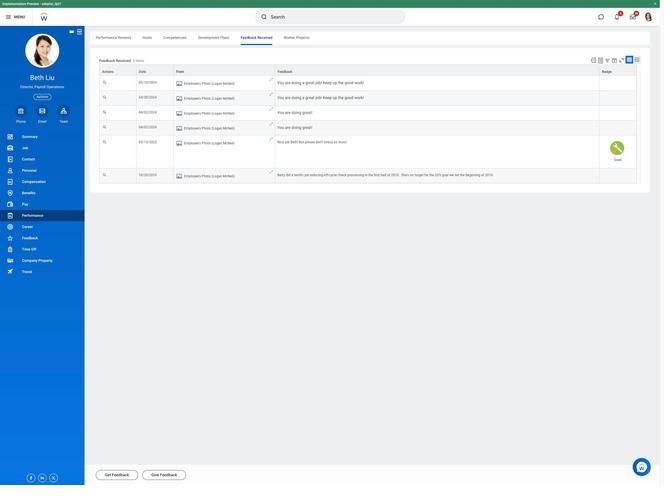 Task type: vqa. For each thing, say whether or not it's contained in the screenshot.
Performance icon
yes



Task type: locate. For each thing, give the bounding box(es) containing it.
tab list
[[90, 32, 650, 45]]

grow image
[[269, 77, 273, 81], [269, 122, 273, 126], [269, 137, 273, 141]]

Search Workday  search field
[[271, 11, 393, 23]]

3 grow image from the top
[[269, 137, 273, 141]]

tag image
[[69, 29, 75, 35]]

toolbar
[[588, 56, 641, 65]]

profile logan mcneil image
[[644, 12, 653, 23]]

3 grow image from the top
[[269, 170, 273, 174]]

justify image
[[5, 14, 12, 20]]

banner
[[0, 0, 660, 26]]

3 image image from the top
[[176, 110, 183, 117]]

image image for 7th row
[[176, 173, 183, 180]]

close environment banner image
[[654, 2, 657, 5]]

view printable version (pdf) image
[[76, 29, 83, 35]]

6 row from the top
[[99, 136, 637, 169]]

1 vertical spatial grow image
[[269, 122, 273, 126]]

summary image
[[7, 134, 14, 140]]

performance image
[[7, 212, 14, 219]]

mail image
[[39, 108, 46, 114]]

2 grow image from the top
[[269, 107, 273, 111]]

0 vertical spatial grow image
[[269, 92, 273, 96]]

2 grow image from the top
[[269, 122, 273, 126]]

5 image image from the top
[[176, 140, 183, 147]]

2 image image from the top
[[176, 95, 183, 102]]

5 row from the top
[[99, 121, 637, 136]]

row
[[99, 65, 637, 76], [99, 76, 637, 91], [99, 91, 637, 106], [99, 106, 637, 121], [99, 121, 637, 136], [99, 136, 637, 169], [99, 169, 637, 184]]

personal image
[[7, 167, 14, 174]]

grow image for 7th row
[[269, 170, 273, 174]]

4 image image from the top
[[176, 125, 183, 132]]

1 image image from the top
[[176, 80, 183, 87]]

2 vertical spatial grow image
[[269, 170, 273, 174]]

1 row from the top
[[99, 65, 637, 76]]

job image
[[7, 145, 14, 152]]

image image
[[176, 80, 183, 87], [176, 95, 183, 102], [176, 110, 183, 117], [176, 125, 183, 132], [176, 140, 183, 147], [176, 173, 183, 180]]

1 vertical spatial grow image
[[269, 107, 273, 111]]

feedback image
[[7, 235, 14, 242]]

image image for sixth row from the bottom of the page
[[176, 80, 183, 87]]

select to filter grid data image
[[604, 57, 610, 63]]

list
[[0, 131, 85, 278]]

benefits image
[[7, 190, 14, 197]]

export to excel image
[[590, 57, 596, 63]]

2 vertical spatial grow image
[[269, 137, 273, 141]]

2 row from the top
[[99, 76, 637, 91]]

pay image
[[7, 201, 14, 208]]

phone image
[[17, 108, 25, 114]]

grow image
[[269, 92, 273, 96], [269, 107, 273, 111], [269, 170, 273, 174]]

1 grow image from the top
[[269, 92, 273, 96]]

0 vertical spatial grow image
[[269, 77, 273, 81]]

cell
[[174, 76, 275, 91], [599, 76, 637, 91], [174, 91, 275, 106], [599, 91, 637, 106], [174, 106, 275, 121], [599, 106, 637, 121], [174, 121, 275, 136], [599, 121, 637, 136], [174, 136, 275, 169], [174, 169, 275, 184], [599, 169, 637, 184]]

1 grow image from the top
[[269, 77, 273, 81]]

grow image for third row from the top
[[269, 92, 273, 96]]

grow image for sixth row from the bottom of the page
[[269, 77, 273, 81]]

6 image image from the top
[[176, 173, 183, 180]]

grow image for 5th row
[[269, 122, 273, 126]]



Task type: describe. For each thing, give the bounding box(es) containing it.
image image for second row from the bottom
[[176, 140, 183, 147]]

facebook image
[[27, 475, 33, 481]]

x image
[[50, 475, 56, 481]]

image image for 5th row
[[176, 125, 183, 132]]

career image
[[7, 224, 14, 231]]

compensation image
[[7, 179, 14, 185]]

grow image for fourth row
[[269, 107, 273, 111]]

notifications large image
[[614, 14, 620, 20]]

time off image
[[7, 246, 14, 253]]

company property image
[[7, 258, 14, 264]]

image image for third row from the top
[[176, 95, 183, 102]]

table image
[[627, 57, 632, 63]]

4 row from the top
[[99, 106, 637, 121]]

badge image
[[610, 141, 624, 155]]

inbox large image
[[630, 14, 636, 20]]

7 row from the top
[[99, 169, 637, 184]]

3 row from the top
[[99, 91, 637, 106]]

click to view/edit grid preferences image
[[611, 57, 618, 63]]

linkedin image
[[38, 475, 45, 481]]

view team image
[[60, 108, 67, 114]]

expand table image
[[634, 57, 640, 63]]

team beth liu element
[[57, 119, 70, 124]]

phone beth liu element
[[14, 119, 27, 124]]

search image
[[261, 14, 267, 20]]

export to worksheets image
[[597, 57, 604, 64]]

fullscreen image
[[618, 57, 625, 63]]

navigation pane region
[[0, 26, 85, 486]]

email beth liu element
[[36, 119, 49, 124]]

grow image for second row from the bottom
[[269, 137, 273, 141]]

travel image
[[7, 268, 14, 275]]

image image for fourth row
[[176, 110, 183, 117]]

contact image
[[7, 156, 14, 163]]



